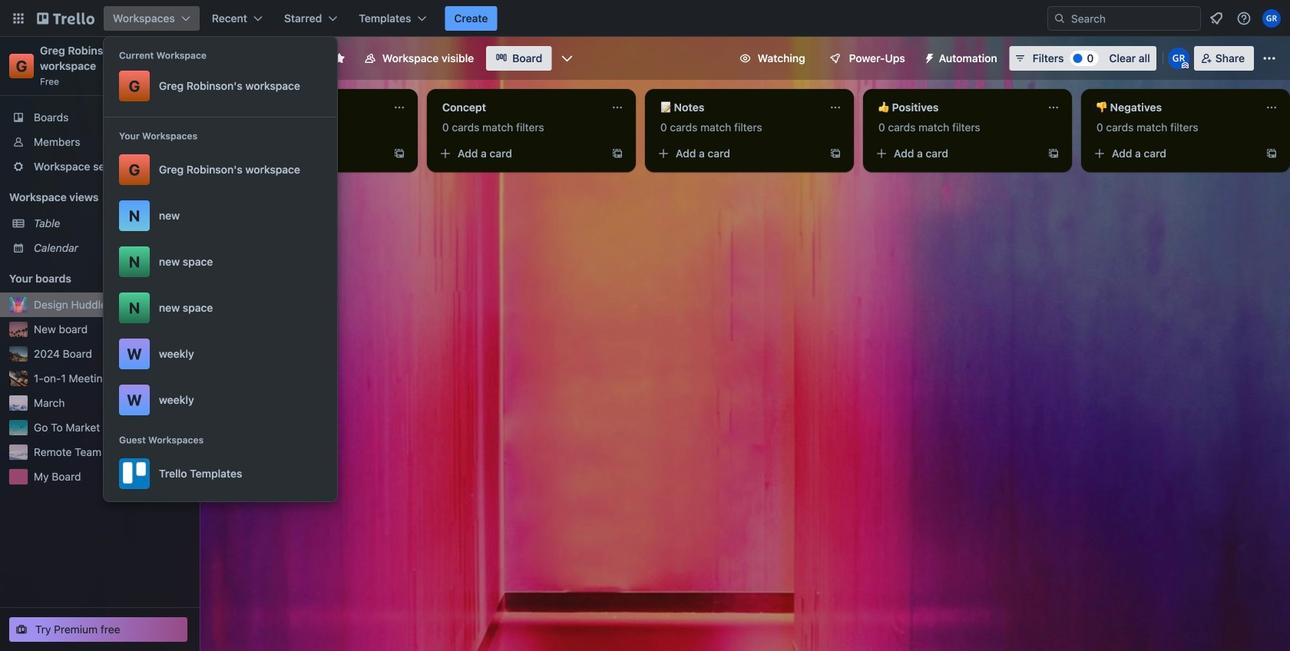 Task type: vqa. For each thing, say whether or not it's contained in the screenshot.
Star or unstar board icon
yes



Task type: describe. For each thing, give the bounding box(es) containing it.
this member is an admin of this board. image
[[1182, 62, 1189, 69]]

3 create from template… image from the left
[[830, 147, 842, 160]]

Search field
[[1066, 8, 1201, 29]]

star or unstar board image
[[333, 52, 346, 65]]

search image
[[1054, 12, 1066, 25]]

starred icon image
[[178, 299, 191, 311]]

back to home image
[[37, 6, 94, 31]]

primary element
[[0, 0, 1291, 37]]

your boards with 8 items element
[[9, 270, 155, 288]]

logo for trello templates workspace image
[[119, 459, 150, 489]]



Task type: locate. For each thing, give the bounding box(es) containing it.
None text field
[[433, 95, 605, 120], [870, 95, 1042, 120], [433, 95, 605, 120], [870, 95, 1042, 120]]

create from template… image
[[393, 147, 406, 160], [611, 147, 624, 160], [830, 147, 842, 160], [1266, 147, 1278, 160]]

4 create from template… image from the left
[[1266, 147, 1278, 160]]

2 create from template… image from the left
[[611, 147, 624, 160]]

show menu image
[[1262, 51, 1277, 66]]

greg robinson (gregrobinson96) image
[[1263, 9, 1281, 28]]

create from template… image
[[1048, 147, 1060, 160]]

sm image
[[918, 46, 939, 68]]

customize views image
[[559, 51, 575, 66]]

None text field
[[215, 95, 387, 120], [651, 95, 823, 120], [1088, 95, 1260, 120], [215, 95, 387, 120], [651, 95, 823, 120], [1088, 95, 1260, 120]]

1 create from template… image from the left
[[393, 147, 406, 160]]

open information menu image
[[1237, 11, 1252, 26]]

0 notifications image
[[1208, 9, 1226, 28]]

greg robinson (gregrobinson96) image
[[1168, 48, 1190, 69]]



